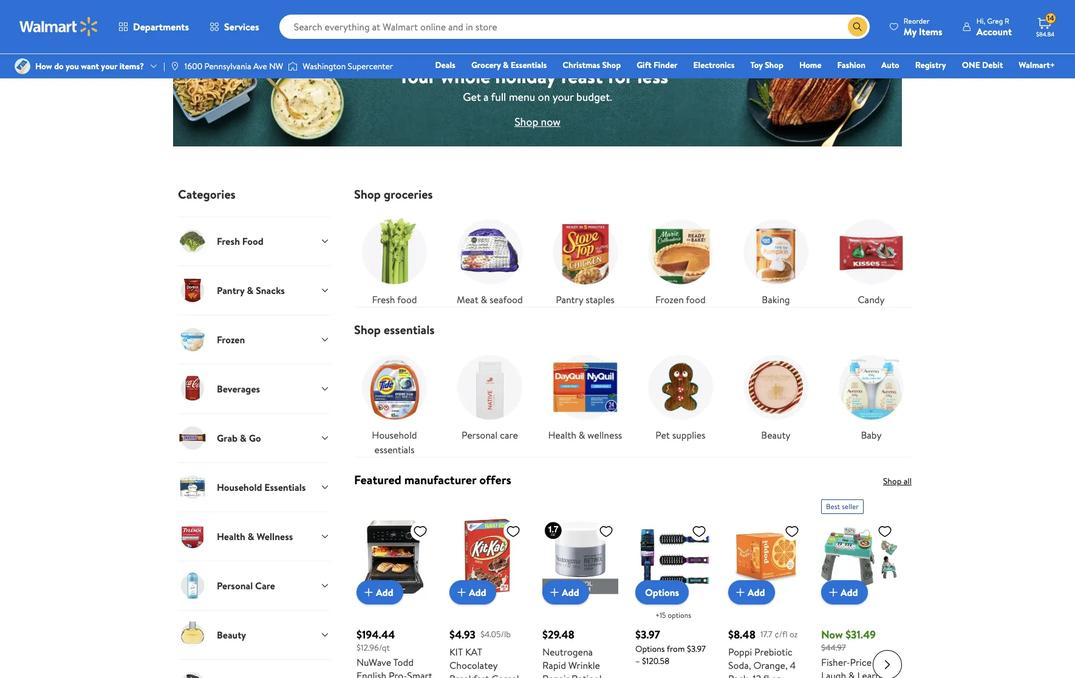 Task type: describe. For each thing, give the bounding box(es) containing it.
frozen for frozen food
[[656, 293, 684, 306]]

debit
[[983, 59, 1004, 71]]

product group containing $4.93
[[450, 495, 526, 678]]

search icon image
[[853, 22, 863, 32]]

frozen for frozen
[[217, 333, 245, 346]]

health & wellness link
[[545, 347, 626, 442]]

add to favorites list, neutrogena rapid wrinkle repair retinol face moisturizer with hyaluronic acid, 1.7 oz image
[[599, 524, 614, 539]]

5 add button from the left
[[822, 580, 868, 605]]

want
[[81, 60, 99, 72]]

one debit
[[963, 59, 1004, 71]]

add to favorites list, poppi prebiotic soda, orange, 4 pack, 12 fl oz image
[[785, 524, 800, 539]]

for
[[608, 62, 633, 89]]

shop for shop now
[[515, 114, 539, 129]]

baby link
[[831, 347, 912, 442]]

1600
[[185, 60, 202, 72]]

pet
[[656, 428, 670, 442]]

toy
[[751, 59, 763, 71]]

on
[[538, 89, 550, 104]]

laugh
[[822, 670, 847, 678]]

& for essentials
[[503, 59, 509, 71]]

featured manufacturer offers
[[354, 472, 512, 488]]

add to favorites list, fisher-price laugh & learn mix & learn dj table, musical learning toy for baby & toddler image
[[878, 524, 893, 539]]

|
[[164, 60, 165, 72]]

$12.96/qt
[[357, 642, 390, 654]]

options link
[[636, 580, 689, 605]]

pack,
[[729, 672, 751, 678]]

pantry staples link
[[545, 212, 626, 307]]

add button for poppi prebiotic soda, orange, 4 pack, 12 fl oz
[[729, 580, 775, 605]]

shop all
[[884, 475, 912, 487]]

reorder
[[904, 15, 930, 26]]

prebiotic
[[755, 645, 793, 659]]

auto
[[882, 59, 900, 71]]

a
[[484, 89, 489, 104]]

get
[[463, 89, 481, 104]]

wrinkle
[[569, 659, 601, 672]]

r
[[1005, 15, 1010, 26]]

fashion link
[[832, 58, 872, 72]]

meat & seafood link
[[450, 212, 531, 307]]

$194.44
[[357, 627, 395, 642]]

whole
[[441, 62, 491, 89]]

product group containing $3.97
[[636, 495, 712, 678]]

fresh food link
[[354, 212, 435, 307]]

care
[[255, 579, 275, 593]]

soda,
[[729, 659, 752, 672]]

neutrogena rapid wrinkle repair retinol face moisturizer with hyaluronic acid, 1.7 oz image
[[543, 519, 619, 595]]

reorder my items
[[904, 15, 943, 38]]

registry
[[916, 59, 947, 71]]

product group containing $8.48
[[729, 495, 805, 678]]

electronics
[[694, 59, 735, 71]]

& for snacks
[[247, 284, 254, 297]]

seller
[[842, 501, 859, 512]]

pantry for pantry & snacks
[[217, 284, 245, 297]]

one
[[963, 59, 981, 71]]

kit
[[450, 645, 463, 659]]

how
[[35, 60, 52, 72]]

english
[[357, 670, 387, 678]]

shop for shop groceries
[[354, 186, 381, 202]]

add for $29.48
[[562, 586, 580, 599]]

 image for 1600
[[170, 61, 180, 71]]

add for poppi prebiotic soda, orange, 4 pack, 12 fl oz
[[748, 586, 766, 599]]

pet supplies
[[656, 428, 706, 442]]

deals
[[435, 59, 456, 71]]

one debit link
[[957, 58, 1009, 72]]

gift finder link
[[632, 58, 684, 72]]

shop for shop all
[[884, 475, 902, 487]]

essentials inside grocery & essentials link
[[511, 59, 547, 71]]

add to favorites list, conair professional vented hairbrush with rubber-grip handle, colors vary image
[[692, 524, 707, 539]]

departments
[[133, 20, 189, 33]]

neutrogena
[[543, 645, 593, 659]]

1600 pennsylvania ave nw
[[185, 60, 283, 72]]

now
[[541, 114, 561, 129]]

walmart+ link
[[1014, 58, 1061, 72]]

Search search field
[[279, 15, 870, 39]]

grocery & essentials link
[[466, 58, 553, 72]]

$29.48
[[543, 627, 575, 642]]

electronics link
[[688, 58, 741, 72]]

14
[[1048, 13, 1055, 23]]

pennsylvania
[[205, 60, 251, 72]]

& for wellness
[[248, 530, 254, 543]]

1 vertical spatial oz
[[772, 672, 782, 678]]

list for shop groceries
[[347, 202, 920, 307]]

17.7
[[761, 628, 773, 640]]

meat & seafood
[[457, 293, 523, 306]]

shop all link
[[884, 475, 912, 487]]

holiday
[[496, 62, 556, 89]]

& for go
[[240, 431, 247, 445]]

essentials for shop essentials
[[384, 322, 435, 338]]

add to cart image for poppi prebiotic soda, orange, 4 pack, 12 fl oz
[[734, 585, 748, 600]]

 image for how
[[15, 58, 30, 74]]

fisher-
[[822, 656, 851, 670]]

pantry & snacks
[[217, 284, 285, 297]]

shop inside "link"
[[603, 59, 621, 71]]

health for health & wellness
[[549, 428, 577, 442]]

0 vertical spatial options
[[646, 586, 680, 599]]

frozen food link
[[641, 212, 721, 307]]

walmart+
[[1020, 59, 1056, 71]]

 image for washington
[[288, 60, 298, 72]]

fresh for fresh food
[[372, 293, 395, 306]]

pets image
[[178, 670, 207, 678]]

kat
[[466, 645, 483, 659]]

add to cart image for $29.48
[[548, 585, 562, 600]]

wellness
[[588, 428, 623, 442]]

grab & go
[[217, 431, 261, 445]]

personal care button
[[178, 561, 330, 610]]

now
[[822, 627, 844, 642]]

washington
[[303, 60, 346, 72]]

$4.93
[[450, 627, 476, 642]]

options inside $3.97 options from $3.97 – $120.58
[[636, 643, 665, 655]]

gift finder
[[637, 59, 678, 71]]

categories
[[178, 186, 236, 202]]

1 add to cart image from the left
[[362, 585, 376, 600]]

nuwave todd english pro-smart grill with combo cooking & air frying capabilities image
[[357, 519, 433, 595]]

$120.58
[[642, 655, 670, 667]]

personal care link
[[450, 347, 531, 442]]

beauty for beauty link
[[762, 428, 791, 442]]

beauty for beauty dropdown button
[[217, 628, 246, 642]]

fl
[[764, 672, 770, 678]]

next slide for product carousel list image
[[873, 651, 903, 678]]

poppi prebiotic soda, orange, 4 pack, 12 fl oz image
[[729, 519, 805, 595]]

$3.97 options from $3.97 – $120.58
[[636, 627, 706, 667]]

product group containing $29.48
[[543, 495, 619, 678]]

add to cart image for kit kat chocolatey breakfast cere
[[455, 585, 469, 600]]

budget.
[[577, 89, 613, 104]]



Task type: locate. For each thing, give the bounding box(es) containing it.
your right on
[[553, 89, 574, 104]]

food for fresh food
[[397, 293, 417, 306]]

from
[[667, 643, 685, 655]]

add button up $29.48
[[543, 580, 589, 605]]

 image
[[15, 58, 30, 74], [288, 60, 298, 72], [170, 61, 180, 71]]

frozen button
[[178, 315, 330, 364]]

2 add button from the left
[[450, 580, 496, 605]]

1 food from the left
[[397, 293, 417, 306]]

1 vertical spatial essentials
[[265, 481, 306, 494]]

6 product group from the left
[[822, 495, 898, 678]]

1 vertical spatial your
[[553, 89, 574, 104]]

supplies
[[673, 428, 706, 442]]

fisher-price laugh & learn mix & learn dj table, musical learning toy for baby & toddler image
[[822, 519, 898, 595]]

0 horizontal spatial pantry
[[217, 284, 245, 297]]

home link
[[794, 58, 828, 72]]

 image right |
[[170, 61, 180, 71]]

$3.97 down +15 at bottom right
[[636, 627, 661, 642]]

oz
[[790, 628, 798, 640], [772, 672, 782, 678]]

1 list from the top
[[347, 202, 920, 307]]

1 vertical spatial household
[[217, 481, 262, 494]]

0 vertical spatial frozen
[[656, 293, 684, 306]]

4
[[791, 659, 796, 672]]

frozen food
[[656, 293, 706, 306]]

+15
[[656, 610, 667, 621]]

health & wellness button
[[178, 512, 330, 561]]

your right 'want'
[[101, 60, 118, 72]]

home
[[800, 59, 822, 71]]

health for health & wellness
[[217, 530, 245, 543]]

personal inside dropdown button
[[217, 579, 253, 593]]

health inside health & wellness 'link'
[[549, 428, 577, 442]]

featured
[[354, 472, 402, 488]]

0 horizontal spatial fresh
[[217, 234, 240, 248]]

manufacturer
[[405, 472, 477, 488]]

beauty button
[[178, 610, 330, 659]]

0 horizontal spatial household
[[217, 481, 262, 494]]

toy shop link
[[745, 58, 789, 72]]

list containing household essentials
[[347, 337, 920, 457]]

$44.97
[[822, 642, 847, 654]]

walmart image
[[19, 17, 98, 36]]

4 add from the left
[[748, 586, 766, 599]]

shop right christmas
[[603, 59, 621, 71]]

oz right ¢/fl
[[790, 628, 798, 640]]

& inside 'link'
[[579, 428, 586, 442]]

fresh inside dropdown button
[[217, 234, 240, 248]]

conair professional vented hairbrush with rubber-grip handle, colors vary image
[[636, 519, 712, 595]]

1 horizontal spatial $3.97
[[687, 643, 706, 655]]

1 add button from the left
[[357, 580, 403, 605]]

0 vertical spatial health
[[549, 428, 577, 442]]

0 horizontal spatial essentials
[[265, 481, 306, 494]]

1 vertical spatial $3.97
[[687, 643, 706, 655]]

4 add to cart image from the left
[[734, 585, 748, 600]]

3 product group from the left
[[543, 495, 619, 678]]

3 add button from the left
[[543, 580, 589, 605]]

household down the 'grab & go'
[[217, 481, 262, 494]]

shop for shop essentials
[[354, 322, 381, 338]]

fresh left food
[[217, 234, 240, 248]]

2 add to cart image from the left
[[455, 585, 469, 600]]

fresh inside "link"
[[372, 293, 395, 306]]

$4.05/lb
[[481, 628, 511, 640]]

1 horizontal spatial food
[[686, 293, 706, 306]]

beauty link
[[736, 347, 817, 442]]

0 horizontal spatial personal
[[217, 579, 253, 593]]

 image right nw
[[288, 60, 298, 72]]

essentials up featured on the bottom left of page
[[375, 443, 415, 456]]

1 horizontal spatial essentials
[[511, 59, 547, 71]]

0 horizontal spatial  image
[[15, 58, 30, 74]]

add button up the $194.44
[[357, 580, 403, 605]]

auto link
[[876, 58, 905, 72]]

items
[[920, 25, 943, 38]]

add for kit kat chocolatey breakfast cere
[[469, 586, 487, 599]]

options up +15 at bottom right
[[646, 586, 680, 599]]

0 horizontal spatial your
[[101, 60, 118, 72]]

personal for personal care
[[462, 428, 498, 442]]

$8.48 17.7 ¢/fl oz poppi prebiotic soda, orange, 4 pack, 12 fl oz
[[729, 627, 798, 678]]

list containing fresh food
[[347, 202, 920, 307]]

shop now
[[515, 114, 561, 129]]

services button
[[199, 12, 270, 41]]

1 vertical spatial beauty
[[217, 628, 246, 642]]

household for household essentials
[[372, 428, 417, 442]]

1 product group from the left
[[357, 495, 433, 678]]

 image left how at the left
[[15, 58, 30, 74]]

0 vertical spatial list
[[347, 202, 920, 307]]

add up $31.49
[[841, 586, 859, 599]]

0 horizontal spatial frozen
[[217, 333, 245, 346]]

food for frozen food
[[686, 293, 706, 306]]

essentials inside household essentials
[[375, 443, 415, 456]]

add button up $4.93
[[450, 580, 496, 605]]

0 horizontal spatial health
[[217, 530, 245, 543]]

baby
[[862, 428, 882, 442]]

0 vertical spatial oz
[[790, 628, 798, 640]]

pet supplies link
[[641, 347, 721, 442]]

poppi
[[729, 645, 753, 659]]

3 add to cart image from the left
[[548, 585, 562, 600]]

wellness
[[257, 530, 293, 543]]

household up featured on the bottom left of page
[[372, 428, 417, 442]]

1 vertical spatial options
[[636, 643, 665, 655]]

add to cart image
[[827, 585, 841, 600]]

add up the $194.44
[[376, 586, 394, 599]]

2 product group from the left
[[450, 495, 526, 678]]

household essentials link
[[354, 347, 435, 457]]

christmas shop
[[563, 59, 621, 71]]

list
[[347, 202, 920, 307], [347, 337, 920, 457]]

baking
[[762, 293, 791, 306]]

add button for kit kat chocolatey breakfast cere
[[450, 580, 496, 605]]

Walmart Site-Wide search field
[[279, 15, 870, 39]]

menu
[[509, 89, 536, 104]]

essentials down fresh food
[[384, 322, 435, 338]]

essentials for household essentials
[[375, 443, 415, 456]]

1 horizontal spatial health
[[549, 428, 577, 442]]

1 horizontal spatial  image
[[170, 61, 180, 71]]

4 add button from the left
[[729, 580, 775, 605]]

food inside "link"
[[397, 293, 417, 306]]

5 add from the left
[[841, 586, 859, 599]]

add to favorites list, kit kat chocolatey breakfast cereal made with whole grain, family size, 19.5 oz image
[[506, 524, 521, 539]]

frozen
[[656, 293, 684, 306], [217, 333, 245, 346]]

1 horizontal spatial personal
[[462, 428, 498, 442]]

offers
[[480, 472, 512, 488]]

you
[[66, 60, 79, 72]]

staples
[[586, 293, 615, 306]]

+15 options
[[656, 610, 692, 621]]

fresh food
[[217, 234, 264, 248]]

5 product group from the left
[[729, 495, 805, 678]]

options
[[646, 586, 680, 599], [636, 643, 665, 655]]

shop essentials
[[354, 322, 435, 338]]

beauty inside dropdown button
[[217, 628, 246, 642]]

4 product group from the left
[[636, 495, 712, 678]]

2 add from the left
[[469, 586, 487, 599]]

product group containing now $31.49
[[822, 495, 898, 678]]

orange,
[[754, 659, 788, 672]]

1 add from the left
[[376, 586, 394, 599]]

shop now link
[[515, 114, 561, 129]]

$8.48
[[729, 627, 756, 642]]

pantry inside dropdown button
[[217, 284, 245, 297]]

now $31.49 $44.97 fisher-price laugh & lear
[[822, 627, 889, 678]]

–
[[636, 655, 640, 667]]

$4.93 $4.05/lb kit kat chocolatey breakfast cere
[[450, 627, 525, 678]]

0 vertical spatial beauty
[[762, 428, 791, 442]]

add button up now
[[822, 580, 868, 605]]

fresh for fresh food
[[217, 234, 240, 248]]

add button up $8.48 on the bottom
[[729, 580, 775, 605]]

product group containing $194.44
[[357, 495, 433, 678]]

shop down fresh food
[[354, 322, 381, 338]]

health inside health & wellness dropdown button
[[217, 530, 245, 543]]

add up $4.93
[[469, 586, 487, 599]]

0 vertical spatial $3.97
[[636, 627, 661, 642]]

meat
[[457, 293, 479, 306]]

$29.48 neutrogena rapid wrinkle repair retin
[[543, 627, 612, 678]]

services
[[224, 20, 259, 33]]

add to cart image
[[362, 585, 376, 600], [455, 585, 469, 600], [548, 585, 562, 600], [734, 585, 748, 600]]

add up "17.7"
[[748, 586, 766, 599]]

add to cart image up $4.93
[[455, 585, 469, 600]]

health
[[549, 428, 577, 442], [217, 530, 245, 543]]

0 vertical spatial essentials
[[511, 59, 547, 71]]

¢/fl
[[775, 628, 788, 640]]

pantry staples
[[556, 293, 615, 306]]

rapid
[[543, 659, 566, 672]]

0 vertical spatial household
[[372, 428, 417, 442]]

0 vertical spatial personal
[[462, 428, 498, 442]]

add to favorites list, nuwave todd english pro-smart grill with combo cooking & air frying capabilities image
[[413, 524, 428, 539]]

nuwave
[[357, 656, 392, 670]]

shop left now
[[515, 114, 539, 129]]

how do you want your items?
[[35, 60, 144, 72]]

1 vertical spatial essentials
[[375, 443, 415, 456]]

pro-
[[389, 670, 407, 678]]

0 horizontal spatial food
[[397, 293, 417, 306]]

personal for personal care
[[217, 579, 253, 593]]

household
[[372, 428, 417, 442], [217, 481, 262, 494]]

pantry left staples
[[556, 293, 584, 306]]

& for seafood
[[481, 293, 488, 306]]

1 vertical spatial fresh
[[372, 293, 395, 306]]

washington supercenter
[[303, 60, 393, 72]]

add up $29.48
[[562, 586, 580, 599]]

& inside dropdown button
[[248, 530, 254, 543]]

all
[[904, 475, 912, 487]]

oz right "fl"
[[772, 672, 782, 678]]

options left from
[[636, 643, 665, 655]]

personal care
[[462, 428, 518, 442]]

add to cart image up $8.48 on the bottom
[[734, 585, 748, 600]]

hi, greg r account
[[977, 15, 1013, 38]]

essentials inside household essentials 'dropdown button'
[[265, 481, 306, 494]]

1 horizontal spatial frozen
[[656, 293, 684, 306]]

registry link
[[910, 58, 952, 72]]

0 vertical spatial your
[[101, 60, 118, 72]]

shop left all
[[884, 475, 902, 487]]

2 food from the left
[[686, 293, 706, 306]]

3 add from the left
[[562, 586, 580, 599]]

pantry & snacks button
[[178, 266, 330, 315]]

add button for $29.48
[[543, 580, 589, 605]]

care
[[500, 428, 518, 442]]

$3.97 right from
[[687, 643, 706, 655]]

options
[[668, 610, 692, 621]]

1 vertical spatial personal
[[217, 579, 253, 593]]

add to cart image up $29.48
[[548, 585, 562, 600]]

grocery
[[472, 59, 501, 71]]

0 vertical spatial fresh
[[217, 234, 240, 248]]

grab
[[217, 431, 238, 445]]

kit kat chocolatey breakfast cereal made with whole grain, family size, 19.5 oz image
[[450, 519, 526, 595]]

product group
[[357, 495, 433, 678], [450, 495, 526, 678], [543, 495, 619, 678], [636, 495, 712, 678], [729, 495, 805, 678], [822, 495, 898, 678]]

fresh food button
[[178, 216, 330, 266]]

0 vertical spatial essentials
[[384, 322, 435, 338]]

add to cart image up the $194.44
[[362, 585, 376, 600]]

shop groceries
[[354, 186, 433, 202]]

snacks
[[256, 284, 285, 297]]

your whole holiday feast for less*. get a full menu on your budget. shop now. image
[[173, 43, 903, 148]]

1 horizontal spatial oz
[[790, 628, 798, 640]]

1 horizontal spatial beauty
[[762, 428, 791, 442]]

pantry for pantry staples
[[556, 293, 584, 306]]

household inside household essentials 'dropdown button'
[[217, 481, 262, 494]]

1 vertical spatial health
[[217, 530, 245, 543]]

fresh up the shop essentials
[[372, 293, 395, 306]]

chocolatey
[[450, 659, 498, 672]]

0 horizontal spatial $3.97
[[636, 627, 661, 642]]

& for wellness
[[579, 428, 586, 442]]

pantry left snacks
[[217, 284, 245, 297]]

0 horizontal spatial oz
[[772, 672, 782, 678]]

1 vertical spatial frozen
[[217, 333, 245, 346]]

1 horizontal spatial fresh
[[372, 293, 395, 306]]

frozen inside dropdown button
[[217, 333, 245, 346]]

household essentials button
[[178, 463, 330, 512]]

1 horizontal spatial your
[[553, 89, 574, 104]]

2 horizontal spatial  image
[[288, 60, 298, 72]]

1 horizontal spatial household
[[372, 428, 417, 442]]

your inside your whole holiday feast for less* get a full menu on your budget.
[[553, 89, 574, 104]]

ave
[[253, 60, 267, 72]]

1 horizontal spatial pantry
[[556, 293, 584, 306]]

full
[[491, 89, 507, 104]]

0 horizontal spatial beauty
[[217, 628, 246, 642]]

& inside now $31.49 $44.97 fisher-price laugh & lear
[[849, 670, 856, 678]]

food
[[397, 293, 417, 306], [686, 293, 706, 306]]

pantry inside list
[[556, 293, 584, 306]]

health & wellness
[[217, 530, 293, 543]]

add
[[376, 586, 394, 599], [469, 586, 487, 599], [562, 586, 580, 599], [748, 586, 766, 599], [841, 586, 859, 599]]

shop right toy
[[765, 59, 784, 71]]

candy
[[858, 293, 885, 306]]

shop left groceries
[[354, 186, 381, 202]]

list for shop essentials
[[347, 337, 920, 457]]

2 list from the top
[[347, 337, 920, 457]]

your
[[399, 62, 436, 89]]

beauty
[[762, 428, 791, 442], [217, 628, 246, 642]]

household inside household essentials "link"
[[372, 428, 417, 442]]

household for household essentials
[[217, 481, 262, 494]]

items?
[[120, 60, 144, 72]]

1 vertical spatial list
[[347, 337, 920, 457]]



Task type: vqa. For each thing, say whether or not it's contained in the screenshot.
Up to sixty percent off deals. Shop now. image in the top of the page
no



